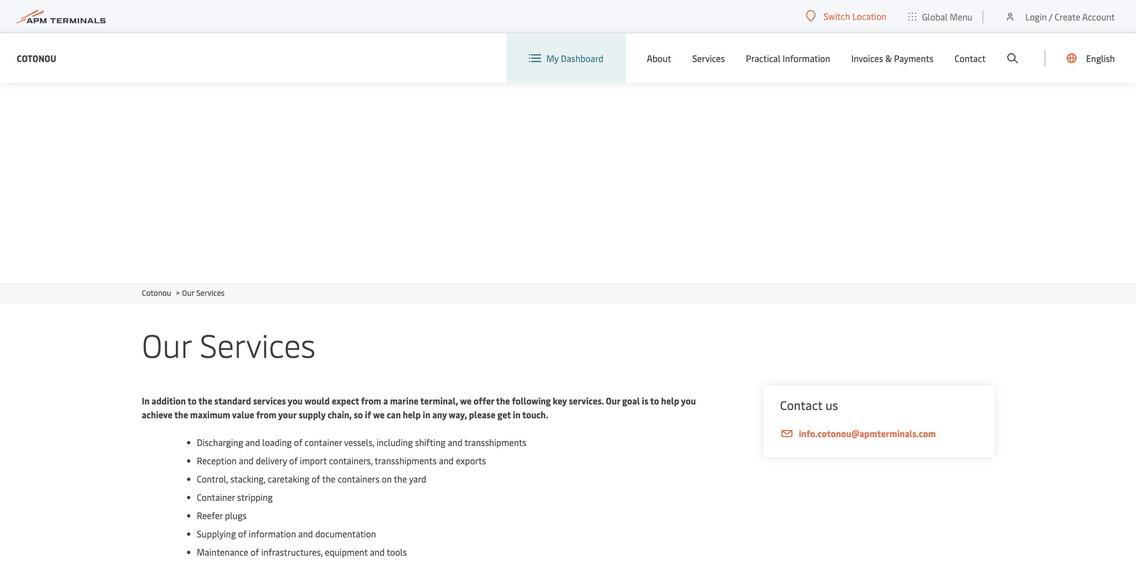 Task type: describe. For each thing, give the bounding box(es) containing it.
of down information
[[251, 547, 259, 559]]

terminal,
[[420, 395, 458, 407]]

so
[[354, 409, 363, 421]]

way,
[[449, 409, 467, 421]]

practical information
[[746, 52, 830, 64]]

2 vertical spatial services
[[200, 323, 316, 367]]

reefer plugs
[[197, 510, 247, 522]]

information
[[783, 52, 830, 64]]

caretaking
[[268, 473, 310, 486]]

and up exports
[[448, 437, 463, 449]]

yard
[[409, 473, 426, 486]]

and up maintenance of infrastructures, equipment and tools
[[298, 528, 313, 541]]

delivery
[[256, 455, 287, 467]]

reception
[[197, 455, 237, 467]]

supplying of information and documentation
[[197, 528, 378, 541]]

container
[[305, 437, 342, 449]]

please
[[469, 409, 495, 421]]

get
[[497, 409, 511, 421]]

and left loading
[[245, 437, 260, 449]]

the up get
[[496, 395, 510, 407]]

contact for contact
[[955, 52, 986, 64]]

reception and delivery of import containers, transshipments and exports
[[197, 455, 486, 467]]

invoices & payments button
[[851, 33, 934, 83]]

services.
[[569, 395, 604, 407]]

login / create account
[[1025, 10, 1115, 22]]

contact for contact us
[[780, 397, 823, 414]]

and down shifting
[[439, 455, 454, 467]]

create
[[1055, 10, 1080, 22]]

services
[[253, 395, 286, 407]]

a
[[383, 395, 388, 407]]

of down plugs
[[238, 528, 247, 541]]

my dashboard
[[546, 52, 604, 64]]

chain,
[[328, 409, 352, 421]]

1 in from the left
[[423, 409, 430, 421]]

payments
[[894, 52, 934, 64]]

cotonou > our services
[[142, 288, 225, 299]]

about
[[647, 52, 671, 64]]

stacking,
[[230, 473, 266, 486]]

global menu
[[922, 10, 973, 22]]

our services
[[142, 323, 316, 367]]

value
[[232, 409, 254, 421]]

1 horizontal spatial we
[[460, 395, 472, 407]]

any
[[432, 409, 447, 421]]

contact button
[[955, 33, 986, 83]]

cotonou services 2 image
[[0, 83, 1136, 283]]

plugs
[[225, 510, 247, 522]]

0 vertical spatial cotonou link
[[17, 51, 56, 65]]

1 to from the left
[[188, 395, 197, 407]]

if
[[365, 409, 371, 421]]

2 in from the left
[[513, 409, 520, 421]]

menu
[[950, 10, 973, 22]]

marine
[[390, 395, 418, 407]]

info.cotonou@apmterminals.com link
[[780, 427, 978, 441]]

>
[[176, 288, 180, 299]]

vessels,
[[344, 437, 374, 449]]

import
[[300, 455, 327, 467]]

switch location
[[824, 10, 887, 22]]

my
[[546, 52, 559, 64]]

&
[[885, 52, 892, 64]]

maximum
[[190, 409, 230, 421]]

login
[[1025, 10, 1047, 22]]

containers
[[338, 473, 380, 486]]

tools
[[387, 547, 407, 559]]

including
[[377, 437, 413, 449]]

loading
[[262, 437, 292, 449]]

1 vertical spatial from
[[256, 409, 276, 421]]

global
[[922, 10, 948, 22]]

discharging and loading of container vessels, including shifting and transshipments
[[197, 437, 527, 449]]

exports
[[456, 455, 486, 467]]

1 vertical spatial cotonou link
[[142, 288, 171, 299]]

invoices
[[851, 52, 883, 64]]

0 vertical spatial transshipments
[[464, 437, 527, 449]]

the up maximum
[[198, 395, 212, 407]]

account
[[1082, 10, 1115, 22]]

0 vertical spatial help
[[661, 395, 679, 407]]

our inside the in addition to the standard services you would expect from a marine terminal, we offer the following key services. our goal is to help you achieve the maximum value from your supply chain, so if we can help in any way, please get in touch.
[[606, 395, 620, 407]]

location
[[852, 10, 887, 22]]

global menu button
[[898, 0, 984, 33]]

stripping
[[237, 492, 273, 504]]

my dashboard button
[[529, 33, 604, 83]]

cotonou for cotonou > our services
[[142, 288, 171, 299]]

0 vertical spatial our
[[182, 288, 194, 299]]

0 vertical spatial from
[[361, 395, 381, 407]]

and left the tools
[[370, 547, 385, 559]]



Task type: vqa. For each thing, say whether or not it's contained in the screenshot.
Most
no



Task type: locate. For each thing, give the bounding box(es) containing it.
switch
[[824, 10, 850, 22]]

1 horizontal spatial in
[[513, 409, 520, 421]]

is
[[642, 395, 648, 407]]

english button
[[1067, 33, 1115, 83]]

1 horizontal spatial to
[[650, 395, 659, 407]]

1 horizontal spatial contact
[[955, 52, 986, 64]]

0 horizontal spatial we
[[373, 409, 385, 421]]

practical
[[746, 52, 781, 64]]

transshipments down get
[[464, 437, 527, 449]]

switch location button
[[806, 10, 887, 22]]

help
[[661, 395, 679, 407], [403, 409, 421, 421]]

contact left us
[[780, 397, 823, 414]]

of up caretaking
[[289, 455, 298, 467]]

the right the on
[[394, 473, 407, 486]]

and up stacking,
[[239, 455, 254, 467]]

1 vertical spatial transshipments
[[375, 455, 437, 467]]

and
[[245, 437, 260, 449], [448, 437, 463, 449], [239, 455, 254, 467], [439, 455, 454, 467], [298, 528, 313, 541], [370, 547, 385, 559]]

practical information button
[[746, 33, 830, 83]]

to up maximum
[[188, 395, 197, 407]]

we up way,
[[460, 395, 472, 407]]

0 horizontal spatial help
[[403, 409, 421, 421]]

from down "services"
[[256, 409, 276, 421]]

of for container
[[294, 437, 302, 449]]

1 vertical spatial our
[[142, 323, 191, 367]]

the
[[198, 395, 212, 407], [496, 395, 510, 407], [174, 409, 188, 421], [322, 473, 335, 486], [394, 473, 407, 486]]

we right "if"
[[373, 409, 385, 421]]

0 horizontal spatial transshipments
[[375, 455, 437, 467]]

1 horizontal spatial from
[[361, 395, 381, 407]]

equipment
[[325, 547, 368, 559]]

you
[[288, 395, 303, 407], [681, 395, 696, 407]]

would
[[305, 395, 330, 407]]

control, stacking, caretaking of the containers on the yard
[[197, 473, 426, 486]]

shifting
[[415, 437, 446, 449]]

1 horizontal spatial cotonou link
[[142, 288, 171, 299]]

documentation
[[315, 528, 376, 541]]

maintenance of infrastructures, equipment and tools
[[197, 547, 407, 559]]

0 horizontal spatial from
[[256, 409, 276, 421]]

1 horizontal spatial transshipments
[[464, 437, 527, 449]]

2 to from the left
[[650, 395, 659, 407]]

in
[[423, 409, 430, 421], [513, 409, 520, 421]]

discharging
[[197, 437, 243, 449]]

1 horizontal spatial you
[[681, 395, 696, 407]]

the down "reception and delivery of import containers, transshipments and exports"
[[322, 473, 335, 486]]

of down import
[[312, 473, 320, 486]]

0 horizontal spatial contact
[[780, 397, 823, 414]]

login / create account link
[[1005, 0, 1115, 33]]

contact
[[955, 52, 986, 64], [780, 397, 823, 414]]

you up your
[[288, 395, 303, 407]]

help right is
[[661, 395, 679, 407]]

0 vertical spatial services
[[692, 52, 725, 64]]

container
[[197, 492, 235, 504]]

cotonou
[[17, 52, 56, 64], [142, 288, 171, 299]]

of for import
[[289, 455, 298, 467]]

from
[[361, 395, 381, 407], [256, 409, 276, 421]]

/
[[1049, 10, 1052, 22]]

can
[[387, 409, 401, 421]]

container stripping
[[197, 492, 273, 504]]

we
[[460, 395, 472, 407], [373, 409, 385, 421]]

about button
[[647, 33, 671, 83]]

in right get
[[513, 409, 520, 421]]

cotonou for cotonou
[[17, 52, 56, 64]]

0 vertical spatial cotonou
[[17, 52, 56, 64]]

0 horizontal spatial cotonou
[[17, 52, 56, 64]]

0 horizontal spatial you
[[288, 395, 303, 407]]

achieve
[[142, 409, 172, 421]]

1 vertical spatial cotonou
[[142, 288, 171, 299]]

1 you from the left
[[288, 395, 303, 407]]

of right loading
[[294, 437, 302, 449]]

reefer
[[197, 510, 223, 522]]

goal
[[622, 395, 640, 407]]

containers,
[[329, 455, 373, 467]]

following
[[512, 395, 551, 407]]

of for the
[[312, 473, 320, 486]]

english
[[1086, 52, 1115, 64]]

your
[[278, 409, 297, 421]]

help down the "marine"
[[403, 409, 421, 421]]

1 horizontal spatial help
[[661, 395, 679, 407]]

you right is
[[681, 395, 696, 407]]

maintenance
[[197, 547, 248, 559]]

infrastructures,
[[261, 547, 323, 559]]

2 vertical spatial our
[[606, 395, 620, 407]]

1 vertical spatial we
[[373, 409, 385, 421]]

services button
[[692, 33, 725, 83]]

offer
[[474, 395, 494, 407]]

us
[[825, 397, 838, 414]]

to right is
[[650, 395, 659, 407]]

key
[[553, 395, 567, 407]]

on
[[382, 473, 392, 486]]

contact down the menu at the top right
[[955, 52, 986, 64]]

the down addition
[[174, 409, 188, 421]]

control,
[[197, 473, 228, 486]]

of
[[294, 437, 302, 449], [289, 455, 298, 467], [312, 473, 320, 486], [238, 528, 247, 541], [251, 547, 259, 559]]

our right the >
[[182, 288, 194, 299]]

standard
[[214, 395, 251, 407]]

0 vertical spatial contact
[[955, 52, 986, 64]]

dashboard
[[561, 52, 604, 64]]

cotonou link
[[17, 51, 56, 65], [142, 288, 171, 299]]

in addition to the standard services you would expect from a marine terminal, we offer the following key services. our goal is to help you achieve the maximum value from your supply chain, so if we can help in any way, please get in touch.
[[142, 395, 696, 421]]

1 vertical spatial help
[[403, 409, 421, 421]]

invoices & payments
[[851, 52, 934, 64]]

0 vertical spatial we
[[460, 395, 472, 407]]

0 horizontal spatial in
[[423, 409, 430, 421]]

our down the >
[[142, 323, 191, 367]]

in left any
[[423, 409, 430, 421]]

expect
[[332, 395, 359, 407]]

1 horizontal spatial cotonou
[[142, 288, 171, 299]]

our left goal
[[606, 395, 620, 407]]

addition
[[152, 395, 186, 407]]

in
[[142, 395, 150, 407]]

information
[[249, 528, 296, 541]]

touch.
[[522, 409, 548, 421]]

0 horizontal spatial cotonou link
[[17, 51, 56, 65]]

supply
[[299, 409, 326, 421]]

transshipments down "including" in the bottom of the page
[[375, 455, 437, 467]]

info.cotonou@apmterminals.com
[[799, 428, 936, 440]]

2 you from the left
[[681, 395, 696, 407]]

1 vertical spatial contact
[[780, 397, 823, 414]]

0 horizontal spatial to
[[188, 395, 197, 407]]

from up "if"
[[361, 395, 381, 407]]

1 vertical spatial services
[[196, 288, 225, 299]]

contact us
[[780, 397, 838, 414]]

transshipments
[[464, 437, 527, 449], [375, 455, 437, 467]]

supplying
[[197, 528, 236, 541]]



